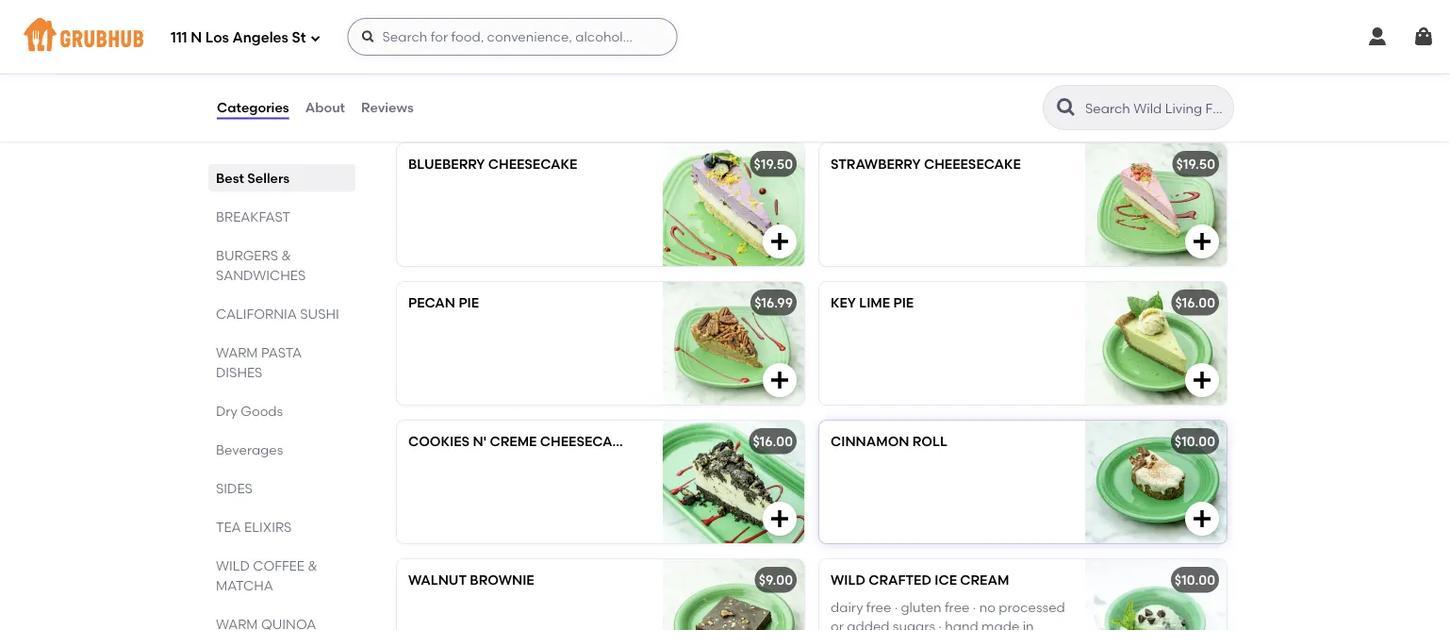 Task type: locate. For each thing, give the bounding box(es) containing it.
watermelon, cayenne
[[408, 15, 547, 31]]

dairy
[[831, 599, 864, 615]]

·
[[895, 599, 898, 615], [973, 599, 977, 615], [939, 618, 942, 630]]

sugars
[[893, 618, 936, 630]]

0 vertical spatial $16.00
[[1176, 295, 1216, 311]]

search icon image
[[1056, 96, 1078, 119]]

added
[[847, 618, 890, 630]]

beverages
[[216, 442, 283, 458]]

free up added
[[867, 599, 892, 615]]

pecan
[[408, 295, 456, 311]]

tea elixirs
[[216, 519, 292, 535]]

pecan pie
[[408, 295, 479, 311]]

&
[[281, 247, 291, 263], [308, 558, 318, 574]]

cheesecake right the blueberry
[[488, 157, 578, 173]]

0 horizontal spatial &
[[281, 247, 291, 263]]

gluten
[[901, 599, 942, 615]]

best sellers
[[216, 170, 290, 186]]

1 $10.00 from the top
[[1175, 434, 1216, 450]]

sushi
[[300, 306, 339, 322]]

cheesecake
[[488, 157, 578, 173], [540, 434, 630, 450]]

& up sandwiches
[[281, 247, 291, 263]]

strawberry
[[831, 157, 921, 173]]

0 horizontal spatial $19.50
[[754, 157, 793, 173]]

best
[[216, 170, 244, 186]]

sellers
[[247, 170, 290, 186]]

Search for food, convenience, alcohol... search field
[[348, 18, 678, 56]]

svg image for key lime pie
[[1192, 369, 1214, 392]]

1 vertical spatial &
[[308, 558, 318, 574]]

tab
[[216, 614, 348, 630]]

0 vertical spatial $10.00
[[1175, 434, 1216, 450]]

$16.00
[[1176, 295, 1216, 311], [753, 434, 793, 450]]

1 horizontal spatial wild
[[831, 573, 866, 589]]

wild coffee & matcha
[[216, 558, 318, 593]]

crafted
[[869, 573, 932, 589]]

1 vertical spatial $10.00
[[1175, 573, 1216, 589]]

0 vertical spatial &
[[281, 247, 291, 263]]

free up hand at the bottom right of the page
[[945, 599, 970, 615]]

st
[[292, 29, 306, 46]]

walnut brownie
[[408, 573, 535, 589]]

reviews button
[[360, 74, 415, 142]]

wild for wild crafted ice cream
[[831, 573, 866, 589]]

1 horizontal spatial $19.50
[[1177, 157, 1216, 173]]

angeles
[[233, 29, 289, 46]]

cayenne
[[492, 15, 547, 31]]

wild
[[216, 558, 250, 574], [831, 573, 866, 589]]

cookies n' creme cheesecake image
[[663, 421, 805, 544]]

cheeesecake
[[924, 157, 1022, 173]]

desserts
[[393, 100, 496, 124]]

n
[[191, 29, 202, 46]]

$19.50 for blueberry cheesecake
[[754, 157, 793, 173]]

$9.00
[[759, 573, 793, 589]]

free
[[867, 599, 892, 615], [945, 599, 970, 615]]

1 horizontal spatial pie
[[894, 295, 914, 311]]

1 horizontal spatial ·
[[939, 618, 942, 630]]

2 $10.00 from the top
[[1175, 573, 1216, 589]]

key
[[831, 295, 857, 311]]

coffee
[[253, 558, 305, 574]]

$19.50
[[754, 157, 793, 173], [1177, 157, 1216, 173]]

wild inside wild coffee & matcha
[[216, 558, 250, 574]]

1 $19.50 from the left
[[754, 157, 793, 173]]

$10.00
[[1175, 434, 1216, 450], [1175, 573, 1216, 589]]

reviews
[[361, 99, 414, 115]]

2 horizontal spatial ·
[[973, 599, 977, 615]]

0 horizontal spatial $16.00
[[753, 434, 793, 450]]

svg image
[[1367, 25, 1390, 48], [1413, 25, 1436, 48], [310, 33, 321, 44], [1192, 231, 1214, 253], [769, 508, 792, 531]]

burgers
[[216, 247, 278, 263]]

cream
[[961, 573, 1010, 589]]

pasta
[[261, 344, 302, 360]]

0 horizontal spatial ·
[[895, 599, 898, 615]]

$16.99
[[755, 295, 793, 311]]

wild up matcha
[[216, 558, 250, 574]]

wild up dairy
[[831, 573, 866, 589]]

los
[[205, 29, 229, 46]]

2 $19.50 from the left
[[1177, 157, 1216, 173]]

0 horizontal spatial free
[[867, 599, 892, 615]]

cheesecake right creme
[[540, 434, 630, 450]]

wild for wild coffee & matcha
[[216, 558, 250, 574]]

pie
[[459, 295, 479, 311], [894, 295, 914, 311]]

processed
[[999, 599, 1066, 615]]

1 horizontal spatial free
[[945, 599, 970, 615]]

1 horizontal spatial &
[[308, 558, 318, 574]]

& right coffee
[[308, 558, 318, 574]]

111 n los angeles st
[[171, 29, 306, 46]]

2 free from the left
[[945, 599, 970, 615]]

· up 'sugars'
[[895, 599, 898, 615]]

1 horizontal spatial $16.00
[[1176, 295, 1216, 311]]

pie right lime
[[894, 295, 914, 311]]

categories button
[[216, 74, 290, 142]]

cookies
[[408, 434, 470, 450]]

Search Wild Living Foods search field
[[1084, 99, 1228, 117]]

& inside wild coffee & matcha
[[308, 558, 318, 574]]

svg image
[[361, 29, 376, 44], [769, 231, 792, 253], [769, 369, 792, 392], [1192, 369, 1214, 392], [1192, 508, 1214, 531]]

1 vertical spatial $16.00
[[753, 434, 793, 450]]

0 horizontal spatial wild
[[216, 558, 250, 574]]

sides tab
[[216, 478, 348, 498]]

· left no
[[973, 599, 977, 615]]

0 horizontal spatial pie
[[459, 295, 479, 311]]

no
[[980, 599, 996, 615]]

burgers & sandwiches
[[216, 247, 306, 283]]

· left hand at the bottom right of the page
[[939, 618, 942, 630]]

watermelon,
[[408, 15, 489, 31]]

pie right pecan
[[459, 295, 479, 311]]

warm
[[216, 344, 258, 360]]



Task type: describe. For each thing, give the bounding box(es) containing it.
creme
[[490, 434, 537, 450]]

cinnamon roll
[[831, 434, 948, 450]]

pecan pie image
[[663, 283, 805, 405]]

or
[[831, 618, 844, 630]]

tea elixirs tab
[[216, 517, 348, 537]]

watermelon, cayenne button
[[397, 0, 805, 61]]

n'
[[473, 434, 487, 450]]

dry goods
[[216, 403, 283, 419]]

cinnamon roll image
[[1086, 421, 1227, 544]]

key lime pie
[[831, 295, 914, 311]]

strawberry cheeesecake image
[[1086, 144, 1227, 267]]

matcha
[[216, 577, 274, 593]]

roll
[[913, 434, 948, 450]]

wild crafted ice cream
[[831, 573, 1010, 589]]

111
[[171, 29, 187, 46]]

warm pasta dishes
[[216, 344, 302, 380]]

cinnamon
[[831, 434, 910, 450]]

svg image for pecan pie
[[769, 369, 792, 392]]

key lime pie image
[[1086, 283, 1227, 405]]

ice
[[935, 573, 958, 589]]

blueberry cheesecake image
[[663, 144, 805, 267]]

svg image for blueberry cheesecake
[[769, 231, 792, 253]]

lime
[[860, 295, 891, 311]]

$16.00 for cookies n' creme cheesecake
[[753, 434, 793, 450]]

made
[[982, 618, 1020, 630]]

sides
[[216, 480, 253, 496]]

wild coffee & matcha tab
[[216, 556, 348, 595]]

1 free from the left
[[867, 599, 892, 615]]

best sellers tab
[[216, 168, 348, 188]]

1 pie from the left
[[459, 295, 479, 311]]

dishes
[[216, 364, 263, 380]]

categories
[[217, 99, 289, 115]]

blueberry
[[408, 157, 485, 173]]

breakfast
[[216, 208, 290, 225]]

$10.00 for cinnamon roll image at the bottom right of page
[[1175, 434, 1216, 450]]

strawberry cheeesecake
[[831, 157, 1022, 173]]

$10.00 for wild crafted ice cream image at the right bottom of page
[[1175, 573, 1216, 589]]

dry
[[216, 403, 238, 419]]

burgers & sandwiches tab
[[216, 245, 348, 285]]

beverages tab
[[216, 440, 348, 459]]

$16.00 for key lime pie
[[1176, 295, 1216, 311]]

dry goods tab
[[216, 401, 348, 421]]

california sushi tab
[[216, 304, 348, 324]]

& inside burgers & sandwiches
[[281, 247, 291, 263]]

sandwiches
[[216, 267, 306, 283]]

cookies n' creme cheesecake
[[408, 434, 630, 450]]

dairy free · gluten free · no processed or added sugars · hand made i
[[831, 599, 1066, 630]]

wild crafted ice cream image
[[1086, 560, 1227, 630]]

$19.50 for strawberry cheeesecake
[[1177, 157, 1216, 173]]

california sushi
[[216, 306, 339, 322]]

about
[[305, 99, 345, 115]]

warm pasta dishes tab
[[216, 342, 348, 382]]

main navigation navigation
[[0, 0, 1451, 74]]

2 pie from the left
[[894, 295, 914, 311]]

california
[[216, 306, 297, 322]]

svg image for cinnamon roll
[[1192, 508, 1214, 531]]

svg image inside main navigation navigation
[[361, 29, 376, 44]]

blueberry cheesecake
[[408, 157, 578, 173]]

walnut
[[408, 573, 467, 589]]

tea
[[216, 519, 241, 535]]

walnut brownie image
[[663, 560, 805, 630]]

breakfast tab
[[216, 207, 348, 226]]

hand
[[945, 618, 979, 630]]

about button
[[304, 74, 346, 142]]

brownie
[[470, 573, 535, 589]]

goods
[[241, 403, 283, 419]]

1 vertical spatial cheesecake
[[540, 434, 630, 450]]

0 vertical spatial cheesecake
[[488, 157, 578, 173]]

elixirs
[[244, 519, 292, 535]]



Task type: vqa. For each thing, say whether or not it's contained in the screenshot.
City text box
no



